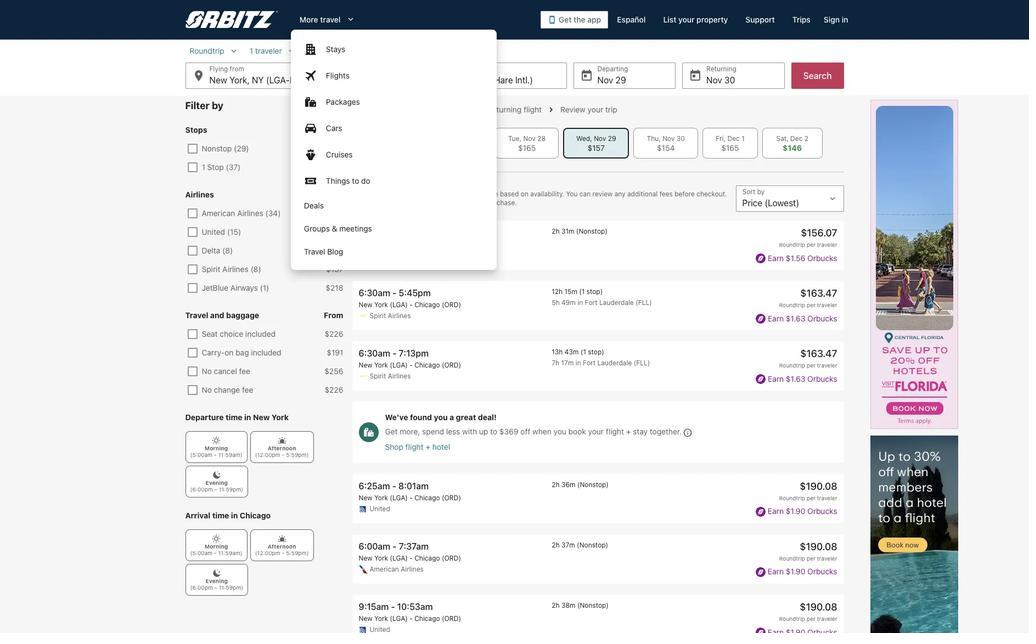 Task type: vqa. For each thing, say whether or not it's contained in the screenshot.


Task type: describe. For each thing, give the bounding box(es) containing it.
great
[[456, 413, 476, 422]]

nonstop (29)
[[202, 144, 249, 153]]

do
[[361, 176, 370, 186]]

2h 38m (nonstop)
[[552, 602, 609, 610]]

$165 for tue, nov 28 $165
[[518, 143, 536, 153]]

packages link
[[291, 89, 497, 115]]

spirit for 6:30am - 7:13pm
[[370, 372, 386, 381]]

arrival
[[185, 511, 210, 520]]

trips
[[793, 15, 811, 24]]

o'hare
[[485, 75, 513, 85]]

filter by
[[185, 100, 223, 111]]

$157 for nonstop (29)
[[326, 144, 343, 153]]

(5:00am for arrival
[[190, 550, 213, 557]]

6:30am for 6:30am - 7:13pm
[[359, 349, 390, 359]]

airlines down 6:30am - 7:13pm new york (lga) - chicago (ord)
[[388, 372, 411, 381]]

0 horizontal spatial change
[[214, 385, 240, 395]]

evening (6:00pm - 11:59pm) for arrival
[[190, 578, 243, 591]]

airlines down 6:30am - 5:45pm new york (lga) - chicago (ord)
[[388, 312, 411, 320]]

$154
[[657, 143, 675, 153]]

stop
[[207, 162, 224, 172]]

your inside 'prices displayed include taxes and may change based on availability. you can review any additional fees before checkout. prices are not final until you complete your purchase.'
[[471, 199, 485, 207]]

get more, spend less with up to $369 off when you book your flight + stay together.
[[385, 427, 682, 437]]

review your trip
[[561, 105, 617, 114]]

loyalty logo image for 5:45pm
[[756, 314, 766, 324]]

you inside 'prices displayed include taxes and may change based on availability. you can review any additional fees before checkout. prices are not final until you complete your purchase.'
[[427, 199, 438, 207]]

change inside 'prices displayed include taxes and may change based on availability. you can review any additional fees before checkout. prices are not final until you complete your purchase.'
[[475, 190, 498, 198]]

6:30am for 6:30am - 5:45pm
[[359, 288, 390, 298]]

morning for arrival
[[205, 543, 228, 550]]

found
[[410, 413, 432, 422]]

tab list containing $165
[[352, 128, 844, 159]]

roundtrip button
[[185, 46, 243, 56]]

thu,
[[647, 134, 661, 143]]

groups & meetings link
[[291, 217, 497, 240]]

list containing $156.07
[[352, 221, 844, 634]]

8:30pm - 10:01pm
[[359, 228, 434, 238]]

0 horizontal spatial (8)
[[222, 246, 233, 255]]

travel and baggage
[[185, 311, 259, 320]]

$157 inside wed, nov 29 $157
[[588, 143, 605, 153]]

nov for $157
[[594, 134, 606, 143]]

get the app
[[559, 15, 601, 24]]

15m
[[565, 288, 577, 296]]

carry-on bag included
[[202, 348, 281, 357]]

per for 7:13pm
[[807, 362, 816, 369]]

7h
[[552, 359, 559, 367]]

xsmall image for morning 5:00am through 11:59am element for arrival
[[212, 535, 221, 543]]

deal!
[[478, 413, 497, 422]]

nov 30
[[707, 75, 735, 85]]

things
[[326, 176, 350, 186]]

roundtrip inside $156.07 roundtrip per traveler
[[779, 242, 805, 248]]

flight inside "shop flight + hotel" link
[[405, 442, 424, 452]]

evening 6:00pm through 11:59pm element for departure
[[185, 466, 248, 498]]

flights
[[326, 71, 350, 80]]

together.
[[650, 427, 682, 437]]

(1 for 6:30am - 5:45pm
[[579, 288, 585, 296]]

choose for choose departing flight
[[352, 105, 381, 114]]

$190.08 for 10:53am
[[800, 602, 837, 613]]

trip
[[605, 105, 617, 114]]

(12:00pm for new
[[255, 452, 280, 458]]

lauderdale for 7:13pm
[[598, 359, 632, 367]]

airlines left (34)
[[237, 209, 263, 218]]

to inside list
[[490, 427, 497, 437]]

new inside dropdown button
[[209, 75, 227, 85]]

united for united (15)
[[202, 227, 225, 237]]

can
[[580, 190, 591, 198]]

time for departure
[[226, 413, 242, 422]]

1 vertical spatial on
[[225, 348, 234, 357]]

earn $1.90 orbucks for 8:01am
[[768, 507, 837, 516]]

$163.47 for 5:45pm
[[801, 288, 837, 299]]

1 orbucks from the top
[[808, 253, 837, 263]]

$190.08 for 8:01am
[[800, 481, 837, 492]]

fri, dec 1 $165
[[716, 134, 745, 153]]

earn for 5:45pm
[[768, 314, 784, 323]]

(lga) for 7:37am
[[390, 554, 408, 563]]

fri,
[[716, 134, 726, 143]]

roundtrip for 8:01am
[[779, 495, 805, 502]]

(12:00pm for chicago
[[255, 550, 280, 557]]

0 horizontal spatial to
[[352, 176, 359, 186]]

time for arrival
[[212, 511, 229, 520]]

york for 8:01am
[[374, 494, 388, 502]]

xsmall image for 11:59pm)
[[212, 569, 221, 578]]

loyalty logo image for 7:13pm
[[756, 375, 766, 385]]

in inside 'dropdown button'
[[842, 15, 848, 24]]

1 vertical spatial (8)
[[251, 265, 261, 274]]

(fll) for 6:30am - 7:13pm
[[634, 359, 650, 367]]

evening (6:00pm - 11:59pm) for departure
[[190, 480, 243, 493]]

new york, ny (lga-laguardia)
[[209, 75, 333, 85]]

returning
[[489, 105, 522, 114]]

30 inside nov 30 button
[[725, 75, 735, 85]]

jetblue
[[202, 283, 228, 293]]

cruises
[[326, 150, 353, 159]]

il
[[450, 75, 457, 85]]

0 vertical spatial spirit
[[202, 265, 220, 274]]

afternoon 12:00pm through 5:59pm element for arrival time in chicago
[[250, 530, 314, 562]]

list your property
[[663, 15, 728, 24]]

$190.08 for 7:37am
[[800, 541, 837, 553]]

delta
[[202, 246, 220, 255]]

your left trip
[[588, 105, 603, 114]]

1 loyalty logo image from the top
[[756, 254, 766, 264]]

nov 30 button
[[682, 63, 785, 89]]

roundtrip for 7:37am
[[779, 556, 805, 562]]

departing
[[383, 105, 420, 114]]

nov 29 button
[[573, 63, 676, 89]]

york for 5:45pm
[[374, 301, 388, 309]]

8:30pm
[[359, 228, 391, 238]]

1 earn from the top
[[768, 253, 784, 263]]

per for 8:01am
[[807, 495, 816, 502]]

orbitz logo image
[[185, 11, 278, 29]]

(lga) for 7:13pm
[[390, 361, 408, 370]]

stays link
[[291, 36, 497, 63]]

your inside the list your property link
[[679, 15, 695, 24]]

10:53am
[[397, 602, 433, 612]]

deals
[[304, 201, 324, 210]]

38m
[[562, 602, 576, 610]]

2h 36m (nonstop)
[[552, 481, 609, 489]]

1 vertical spatial +
[[426, 442, 430, 452]]

2h for 9:15am - 10:53am
[[552, 602, 560, 610]]

$163.47 for 7:13pm
[[801, 348, 837, 360]]

earn $1.90 orbucks for 7:37am
[[768, 567, 837, 577]]

include
[[405, 190, 427, 198]]

(ord) for 6:30am - 7:13pm
[[442, 361, 461, 370]]

may
[[461, 190, 474, 198]]

york for 7:13pm
[[374, 361, 388, 370]]

traveler for 7:37am
[[817, 556, 837, 562]]

evening for arrival
[[206, 578, 228, 585]]

your right "book"
[[588, 427, 604, 437]]

spirit airlines for 7:13pm
[[370, 372, 411, 381]]

flight inside step 2 of 3. choose returning flight, choose returning flight element
[[524, 105, 542, 114]]

chicago, il (ord-o'hare intl.) button
[[389, 63, 567, 89]]

earn for 7:37am
[[768, 567, 784, 577]]

2 prices from the top
[[352, 199, 371, 207]]

2 vertical spatial you
[[554, 427, 566, 437]]

in right arrival at the left of page
[[231, 511, 238, 520]]

10:01pm
[[399, 228, 434, 238]]

1 vertical spatial you
[[434, 413, 448, 422]]

morning 5:00am through 11:59am element for departure
[[185, 431, 247, 463]]

blog
[[327, 247, 343, 256]]

loyalty logo image for 7:37am
[[756, 568, 766, 578]]

tue, nov 28 $165
[[508, 134, 546, 153]]

(5:00am for departure
[[190, 452, 213, 458]]

info_outline image
[[683, 428, 693, 438]]

29 inside wed, nov 29 $157
[[608, 134, 616, 143]]

(nonstop) for 6:25am - 8:01am
[[577, 481, 609, 489]]

$1.63 for 7:13pm
[[786, 374, 806, 384]]

new york, ny (lga-laguardia) button
[[185, 63, 363, 89]]

we've found you a great deal!
[[385, 413, 497, 422]]

off
[[521, 427, 531, 437]]

2h for 6:25am - 8:01am
[[552, 481, 560, 489]]

medium image
[[345, 14, 356, 25]]

roundtrip for 7:13pm
[[779, 362, 805, 369]]

sign in
[[824, 15, 848, 24]]

(34)
[[265, 209, 281, 218]]

0 vertical spatial included
[[245, 329, 276, 339]]

things to do
[[326, 176, 370, 186]]

american airlines
[[370, 565, 424, 574]]

(1)
[[260, 283, 269, 293]]

american airlines (34)
[[202, 209, 281, 218]]

afternoon (12:00pm - 5:59pm) for arrival time in chicago
[[255, 543, 309, 557]]

seat choice included
[[202, 329, 276, 339]]

morning 5:00am through 11:59am element for arrival
[[185, 530, 247, 562]]

$157 for spirit airlines (8)
[[326, 265, 343, 274]]

chicago for 6:30am - 5:45pm
[[415, 301, 440, 309]]

&
[[332, 224, 337, 233]]

departure
[[185, 413, 224, 422]]

traveler inside button
[[255, 46, 282, 55]]

availability.
[[530, 190, 564, 198]]

per inside $156.07 roundtrip per traveler
[[807, 242, 816, 248]]

flight down chicago,
[[422, 105, 442, 114]]

37m
[[562, 541, 575, 549]]

shop flight + hotel
[[385, 442, 450, 452]]

airlines down 6:00am - 7:37am new york (lga) - chicago (ord)
[[401, 565, 424, 574]]

in inside 13h 43m (1 stop) 7h 17m in fort lauderdale (fll)
[[576, 359, 581, 367]]

property
[[697, 15, 728, 24]]

american for american airlines
[[370, 565, 399, 574]]

$226 for no change fee
[[325, 385, 343, 395]]

(1 for 6:30am - 7:13pm
[[581, 348, 586, 356]]

purchase.
[[486, 199, 517, 207]]

evening for departure
[[206, 480, 228, 486]]

6:25am
[[359, 481, 390, 491]]

5h
[[552, 299, 560, 307]]

baggage
[[226, 311, 259, 320]]

loyalty logo image for 10:53am
[[756, 628, 766, 634]]

orbucks for 8:01am
[[808, 507, 837, 516]]

checkout.
[[697, 190, 727, 198]]

airlines down "stop"
[[185, 190, 214, 199]]

1 inside fri, dec 1 $165
[[742, 134, 745, 143]]

when
[[533, 427, 552, 437]]

less
[[446, 427, 460, 437]]

groups & meetings
[[304, 224, 372, 233]]

afternoon for arrival time in chicago
[[268, 543, 296, 550]]

filter
[[185, 100, 210, 111]]



Task type: locate. For each thing, give the bounding box(es) containing it.
11:59am) down departure time in new york
[[218, 452, 242, 458]]

2h for 6:00am - 7:37am
[[552, 541, 560, 549]]

tab list
[[352, 128, 844, 159]]

support link
[[737, 10, 784, 30]]

3 orbucks from the top
[[808, 374, 837, 384]]

11:59am) down arrival time in chicago
[[218, 550, 242, 557]]

fee down bag
[[239, 367, 250, 376]]

1 (12:00pm from the top
[[255, 452, 280, 458]]

flights link
[[291, 63, 497, 89]]

2 evening from the top
[[206, 578, 228, 585]]

(1 right the 15m
[[579, 288, 585, 296]]

fort right 49m
[[585, 299, 598, 307]]

1 horizontal spatial 30
[[725, 75, 735, 85]]

2 dec from the left
[[791, 134, 803, 143]]

download the app button image
[[548, 15, 557, 24]]

(1
[[579, 288, 585, 296], [581, 348, 586, 356]]

time right arrival at the left of page
[[212, 511, 229, 520]]

8:01am
[[399, 481, 429, 491]]

5 per from the top
[[807, 556, 816, 562]]

new inside 6:00am - 7:37am new york (lga) - chicago (ord)
[[359, 554, 373, 563]]

stop)
[[587, 288, 603, 296], [588, 348, 604, 356]]

1 dec from the left
[[728, 134, 740, 143]]

5:59pm)
[[286, 452, 309, 458], [286, 550, 309, 557]]

1 horizontal spatial choose
[[460, 105, 487, 114]]

per for 5:45pm
[[807, 302, 816, 309]]

6 per from the top
[[807, 616, 816, 623]]

in right "17m"
[[576, 359, 581, 367]]

1 vertical spatial earn $1.90 orbucks
[[768, 567, 837, 577]]

1 vertical spatial from
[[324, 311, 343, 320]]

in down no change fee
[[244, 413, 251, 422]]

0 vertical spatial 11:59am)
[[218, 452, 242, 458]]

5 earn from the top
[[768, 567, 784, 577]]

earn for 8:01am
[[768, 507, 784, 516]]

travel up seat on the left
[[185, 311, 208, 320]]

(ord) inside 6:00am - 7:37am new york (lga) - chicago (ord)
[[442, 554, 461, 563]]

loyalty logo image
[[756, 254, 766, 264], [756, 314, 766, 324], [756, 375, 766, 385], [756, 507, 766, 517], [756, 568, 766, 578], [756, 628, 766, 634]]

by
[[212, 100, 223, 111]]

list your property link
[[655, 10, 737, 30]]

1 horizontal spatial to
[[490, 427, 497, 437]]

you
[[427, 199, 438, 207], [434, 413, 448, 422], [554, 427, 566, 437]]

2 (6:00pm from the top
[[190, 585, 213, 591]]

0 vertical spatial (fll)
[[636, 299, 652, 307]]

1 left "stop"
[[202, 162, 205, 172]]

1 vertical spatial (fll)
[[634, 359, 650, 367]]

1 inside button
[[250, 46, 253, 55]]

2 vertical spatial $190.08
[[800, 602, 837, 613]]

chicago inside 6:30am - 7:13pm new york (lga) - chicago (ord)
[[415, 361, 440, 370]]

morning 5:00am through 11:59am element
[[185, 431, 247, 463], [185, 530, 247, 562]]

on
[[521, 190, 529, 198], [225, 348, 234, 357]]

0 vertical spatial (12:00pm
[[255, 452, 280, 458]]

2h left the 37m
[[552, 541, 560, 549]]

0 vertical spatial get
[[559, 15, 572, 24]]

dec left 2
[[791, 134, 803, 143]]

based
[[500, 190, 519, 198]]

1 vertical spatial $190.08 roundtrip per traveler
[[779, 541, 837, 562]]

$226 for seat choice included
[[325, 329, 343, 339]]

1 6:30am from the top
[[359, 288, 390, 298]]

29 inside button
[[616, 75, 626, 85]]

3 per from the top
[[807, 362, 816, 369]]

0 horizontal spatial +
[[426, 442, 430, 452]]

(1 inside 12h 15m (1 stop) 5h 49m in fort lauderdale (fll)
[[579, 288, 585, 296]]

1 2h from the top
[[552, 227, 560, 236]]

$1.90 for 8:01am
[[786, 507, 806, 516]]

xsmall image inside evening 6:00pm through 11:59pm element
[[212, 569, 221, 578]]

lauderdale inside 12h 15m (1 stop) 5h 49m in fort lauderdale (fll)
[[599, 299, 634, 307]]

(lga) inside "6:25am - 8:01am new york (lga) - chicago (ord)"
[[390, 494, 408, 502]]

2 horizontal spatial 1
[[742, 134, 745, 143]]

(fll) for 6:30am - 5:45pm
[[636, 299, 652, 307]]

(ord) for 6:25am - 8:01am
[[442, 494, 461, 502]]

2 2h from the top
[[552, 481, 560, 489]]

flight right 'returning'
[[524, 105, 542, 114]]

$165 inside fri, dec 1 $165
[[722, 143, 739, 153]]

0 vertical spatial (6:00pm
[[190, 486, 213, 493]]

1 vertical spatial included
[[251, 348, 281, 357]]

0 vertical spatial travel
[[304, 247, 325, 256]]

and inside 'prices displayed include taxes and may change based on availability. you can review any additional fees before checkout. prices are not final until you complete your purchase.'
[[447, 190, 459, 198]]

$165 down fri,
[[722, 143, 739, 153]]

0 vertical spatial afternoon
[[268, 445, 296, 452]]

fee
[[239, 367, 250, 376], [242, 385, 253, 395]]

choose up cars "link"
[[352, 105, 381, 114]]

$157 down wed,
[[588, 143, 605, 153]]

$157 down blog
[[326, 265, 343, 274]]

1 vertical spatial evening
[[206, 578, 228, 585]]

carry-
[[202, 348, 225, 357]]

1 11:59am) from the top
[[218, 452, 242, 458]]

(lga-
[[266, 75, 290, 85]]

spirit down 6:30am - 5:45pm new york (lga) - chicago (ord)
[[370, 312, 386, 320]]

traveler for 8:01am
[[817, 495, 837, 502]]

york,
[[230, 75, 250, 85]]

1 vertical spatial $1.90
[[786, 567, 806, 577]]

united up delta
[[202, 227, 225, 237]]

afternoon 12:00pm through 5:59pm element
[[250, 431, 314, 463], [250, 530, 314, 562]]

0 vertical spatial fee
[[239, 367, 250, 376]]

2 (12:00pm from the top
[[255, 550, 280, 557]]

(fll)
[[636, 299, 652, 307], [634, 359, 650, 367]]

xsmall image for evening 6:00pm through 11:59pm element for departure
[[212, 471, 221, 480]]

2 loyalty logo image from the top
[[756, 314, 766, 324]]

new for 6:30am - 5:45pm
[[359, 301, 373, 309]]

american down 6:00am
[[370, 565, 399, 574]]

1 (lga) from the top
[[390, 301, 408, 309]]

(ord-
[[460, 75, 485, 85]]

$218
[[326, 283, 343, 293]]

2h
[[552, 227, 560, 236], [552, 481, 560, 489], [552, 541, 560, 549], [552, 602, 560, 610]]

2 11:59am) from the top
[[218, 550, 242, 557]]

1 afternoon 12:00pm through 5:59pm element from the top
[[250, 431, 314, 463]]

0 horizontal spatial choose
[[352, 105, 381, 114]]

1 vertical spatial $1.63
[[786, 374, 806, 384]]

(lga) inside the 9:15am - 10:53am new york (lga) - chicago (ord)
[[390, 615, 408, 623]]

0 vertical spatial $163.47
[[801, 288, 837, 299]]

2 no from the top
[[202, 385, 212, 395]]

1 $163.47 roundtrip per traveler from the top
[[779, 288, 837, 309]]

download the app button image
[[550, 16, 555, 24]]

new inside "6:25am - 8:01am new york (lga) - chicago (ord)"
[[359, 494, 373, 502]]

1 horizontal spatial american
[[370, 565, 399, 574]]

dec inside sat, dec 2 $146
[[791, 134, 803, 143]]

1 vertical spatial $163.47
[[801, 348, 837, 360]]

(ord) for 6:30am - 5:45pm
[[442, 301, 461, 309]]

(5:00am
[[190, 452, 213, 458], [190, 550, 213, 557]]

6:30am left 7:13pm
[[359, 349, 390, 359]]

loyalty logo image for 8:01am
[[756, 507, 766, 517]]

1 horizontal spatial united
[[370, 505, 390, 513]]

$156.07 roundtrip per traveler
[[779, 227, 837, 248]]

lauderdale right "17m"
[[598, 359, 632, 367]]

travel
[[304, 247, 325, 256], [185, 311, 208, 320]]

xsmall image inside morning 5:00am through 11:59am element
[[212, 436, 221, 445]]

included down baggage
[[245, 329, 276, 339]]

and up complete
[[447, 190, 459, 198]]

1 $1.90 from the top
[[786, 507, 806, 516]]

new for 6:25am - 8:01am
[[359, 494, 373, 502]]

search
[[803, 71, 832, 81]]

11:59am) for arrival
[[218, 550, 242, 557]]

17m
[[561, 359, 574, 367]]

1 horizontal spatial on
[[521, 190, 529, 198]]

to left the do at the left of page
[[352, 176, 359, 186]]

2h left 38m
[[552, 602, 560, 610]]

2 earn $1.63 orbucks from the top
[[768, 374, 837, 384]]

1 11:59pm) from the top
[[219, 486, 243, 493]]

york inside 6:30am - 5:45pm new york (lga) - chicago (ord)
[[374, 301, 388, 309]]

2 choose from the left
[[460, 105, 487, 114]]

stay
[[633, 427, 648, 437]]

6:30am left 5:45pm
[[359, 288, 390, 298]]

$226 up $256
[[325, 329, 343, 339]]

fort for 5:45pm
[[585, 299, 598, 307]]

choice
[[220, 329, 243, 339]]

prices left are
[[352, 199, 371, 207]]

your
[[679, 15, 695, 24], [588, 105, 603, 114], [471, 199, 485, 207], [588, 427, 604, 437]]

0 vertical spatial fort
[[585, 299, 598, 307]]

3 2h from the top
[[552, 541, 560, 549]]

4 loyalty logo image from the top
[[756, 507, 766, 517]]

(lga) up the american airlines
[[390, 554, 408, 563]]

1 vertical spatial and
[[210, 311, 224, 320]]

new inside 6:30am - 7:13pm new york (lga) - chicago (ord)
[[359, 361, 373, 370]]

1 vertical spatial spirit airlines
[[370, 372, 411, 381]]

small image
[[229, 46, 239, 56]]

1 prices from the top
[[352, 190, 371, 198]]

spirit airlines down 6:30am - 5:45pm new york (lga) - chicago (ord)
[[370, 312, 411, 320]]

2 from from the top
[[324, 311, 343, 320]]

not
[[385, 199, 395, 207]]

search button
[[791, 63, 844, 89]]

1 vertical spatial change
[[214, 385, 240, 395]]

4 earn from the top
[[768, 507, 784, 516]]

0 vertical spatial you
[[427, 199, 438, 207]]

3 earn from the top
[[768, 374, 784, 384]]

xsmall image for arrival time in chicago afternoon 12:00pm through 5:59pm "element"
[[278, 535, 286, 543]]

1 vertical spatial 29
[[608, 134, 616, 143]]

morning (5:00am - 11:59am) for departure
[[190, 445, 242, 458]]

1 horizontal spatial $165
[[722, 143, 739, 153]]

2 $190.08 from the top
[[800, 541, 837, 553]]

1 earn $1.63 orbucks from the top
[[768, 314, 837, 323]]

1 choose from the left
[[352, 105, 381, 114]]

0 vertical spatial from
[[324, 125, 343, 134]]

dec for $146
[[791, 134, 803, 143]]

stop) inside 13h 43m (1 stop) 7h 17m in fort lauderdale (fll)
[[588, 348, 604, 356]]

travel
[[320, 15, 341, 24]]

no left cancel
[[202, 367, 212, 376]]

from up cruises
[[324, 125, 343, 134]]

1 vertical spatial spirit
[[370, 312, 386, 320]]

$1.56
[[786, 253, 806, 263]]

step 2 of 3. choose returning flight, choose returning flight element
[[460, 105, 561, 115]]

2 5:59pm) from the top
[[286, 550, 309, 557]]

2 afternoon from the top
[[268, 543, 296, 550]]

2h left 31m
[[552, 227, 560, 236]]

with
[[462, 427, 477, 437]]

hotel
[[433, 442, 450, 452]]

and up seat on the left
[[210, 311, 224, 320]]

(lga) for 10:53am
[[390, 615, 408, 623]]

1 afternoon (12:00pm - 5:59pm) from the top
[[255, 445, 309, 458]]

(1 inside 13h 43m (1 stop) 7h 17m in fort lauderdale (fll)
[[581, 348, 586, 356]]

more,
[[400, 427, 420, 437]]

travel for travel blog
[[304, 247, 325, 256]]

roundtrip inside button
[[190, 46, 224, 55]]

earn $1.90 orbucks
[[768, 507, 837, 516], [768, 567, 837, 577]]

43m
[[565, 348, 579, 356]]

fort inside 13h 43m (1 stop) 7h 17m in fort lauderdale (fll)
[[583, 359, 596, 367]]

chicago inside 6:00am - 7:37am new york (lga) - chicago (ord)
[[415, 554, 440, 563]]

4 orbucks from the top
[[808, 507, 837, 516]]

(nonstop) for 9:15am - 10:53am
[[577, 602, 609, 610]]

6:30am inside 6:30am - 7:13pm new york (lga) - chicago (ord)
[[359, 349, 390, 359]]

0 vertical spatial lauderdale
[[599, 299, 634, 307]]

13h
[[552, 348, 563, 356]]

list
[[352, 221, 844, 634]]

1 horizontal spatial 1
[[250, 46, 253, 55]]

2 (5:00am from the top
[[190, 550, 213, 557]]

2 6:30am from the top
[[359, 349, 390, 359]]

on left bag
[[225, 348, 234, 357]]

stop) inside 12h 15m (1 stop) 5h 49m in fort lauderdale (fll)
[[587, 288, 603, 296]]

(lga) inside 6:00am - 7:37am new york (lga) - chicago (ord)
[[390, 554, 408, 563]]

0 horizontal spatial and
[[210, 311, 224, 320]]

0 vertical spatial american
[[202, 209, 235, 218]]

chicago for 9:15am - 10:53am
[[415, 615, 440, 623]]

change up "purchase." at the top of page
[[475, 190, 498, 198]]

fee for no change fee
[[242, 385, 253, 395]]

morning down arrival time in chicago
[[205, 543, 228, 550]]

afternoon 12:00pm through 5:59pm element for departure time in new york
[[250, 431, 314, 463]]

stop) right 43m
[[588, 348, 604, 356]]

1 morning 5:00am through 11:59am element from the top
[[185, 431, 247, 463]]

2 morning from the top
[[205, 543, 228, 550]]

evening 6:00pm through 11:59pm element
[[185, 466, 248, 498], [185, 564, 248, 596]]

included right bag
[[251, 348, 281, 357]]

(8) up (1) at the top left
[[251, 265, 261, 274]]

(1 right 43m
[[581, 348, 586, 356]]

0 vertical spatial morning 5:00am through 11:59am element
[[185, 431, 247, 463]]

lauderdale inside 13h 43m (1 stop) 7h 17m in fort lauderdale (fll)
[[598, 359, 632, 367]]

on right based
[[521, 190, 529, 198]]

fort for 7:13pm
[[583, 359, 596, 367]]

travel for travel and baggage
[[185, 311, 208, 320]]

4 (ord) from the top
[[442, 554, 461, 563]]

nov inside tue, nov 28 $165
[[523, 134, 536, 143]]

2 $163.47 from the top
[[801, 348, 837, 360]]

(nonstop) for 8:30pm - 10:01pm
[[576, 227, 608, 236]]

3 $191 from the top
[[327, 348, 343, 357]]

$369
[[499, 427, 519, 437]]

orbucks for 7:37am
[[808, 567, 837, 577]]

york inside "6:25am - 8:01am new york (lga) - chicago (ord)"
[[374, 494, 388, 502]]

29 up trip
[[616, 75, 626, 85]]

american for american airlines (34)
[[202, 209, 235, 218]]

$163.47 roundtrip per traveler for 6:30am - 5:45pm
[[779, 288, 837, 309]]

new for 6:00am - 7:37am
[[359, 554, 373, 563]]

1 vertical spatial 6:30am
[[359, 349, 390, 359]]

1 vertical spatial fee
[[242, 385, 253, 395]]

choose departing flight
[[352, 105, 442, 114]]

sign
[[824, 15, 840, 24]]

you down taxes
[[427, 199, 438, 207]]

1 vertical spatial evening (6:00pm - 11:59pm)
[[190, 578, 243, 591]]

info_outline image
[[684, 429, 692, 437]]

+ left stay
[[626, 427, 631, 437]]

1 vertical spatial morning
[[205, 543, 228, 550]]

morning (5:00am - 11:59am) for arrival
[[190, 543, 242, 557]]

1 vertical spatial $190.08
[[800, 541, 837, 553]]

$165 down tue,
[[518, 143, 536, 153]]

11:59am) for departure
[[218, 452, 242, 458]]

get inside get the app link
[[559, 15, 572, 24]]

your right list
[[679, 15, 695, 24]]

0 vertical spatial 5:59pm)
[[286, 452, 309, 458]]

morning (5:00am - 11:59am) down departure
[[190, 445, 242, 458]]

1 per from the top
[[807, 242, 816, 248]]

roundtrip for 5:45pm
[[779, 302, 805, 309]]

1 vertical spatial american
[[370, 565, 399, 574]]

2 (ord) from the top
[[442, 361, 461, 370]]

0 horizontal spatial $165
[[518, 143, 536, 153]]

small image
[[286, 46, 296, 56]]

a
[[450, 413, 454, 422]]

0 vertical spatial 30
[[725, 75, 735, 85]]

list
[[663, 15, 677, 24]]

get for get more, spend less with up to $369 off when you book your flight + stay together.
[[385, 427, 398, 437]]

york inside the 9:15am - 10:53am new york (lga) - chicago (ord)
[[374, 615, 388, 623]]

choose down chicago, il (ord-o'hare intl.)
[[460, 105, 487, 114]]

0 vertical spatial time
[[226, 413, 242, 422]]

york inside 6:00am - 7:37am new york (lga) - chicago (ord)
[[374, 554, 388, 563]]

1 vertical spatial morning (5:00am - 11:59am)
[[190, 543, 242, 557]]

(5:00am down departure
[[190, 452, 213, 458]]

xsmall image inside morning 5:00am through 11:59am element
[[212, 535, 221, 543]]

morning 5:00am through 11:59am element down arrival time in chicago
[[185, 530, 247, 562]]

5 (ord) from the top
[[442, 615, 461, 623]]

fee for no cancel fee
[[239, 367, 250, 376]]

spirit airlines for 5:45pm
[[370, 312, 411, 320]]

2 morning 5:00am through 11:59am element from the top
[[185, 530, 247, 562]]

jetblue airways (1)
[[202, 283, 269, 293]]

orbucks for 5:45pm
[[808, 314, 837, 323]]

2 earn $1.90 orbucks from the top
[[768, 567, 837, 577]]

0 vertical spatial spirit airlines
[[370, 312, 411, 320]]

2 $190.08 roundtrip per traveler from the top
[[779, 541, 837, 562]]

time down no change fee
[[226, 413, 242, 422]]

0 vertical spatial evening (6:00pm - 11:59pm)
[[190, 480, 243, 493]]

in right 49m
[[578, 299, 583, 307]]

xsmall image for 11:59am)
[[212, 436, 221, 445]]

1 evening 6:00pm through 11:59pm element from the top
[[185, 466, 248, 498]]

flight up "shop flight + hotel" link
[[606, 427, 624, 437]]

0 vertical spatial (5:00am
[[190, 452, 213, 458]]

2 vertical spatial spirit
[[370, 372, 386, 381]]

2 orbucks from the top
[[808, 314, 837, 323]]

4 per from the top
[[807, 495, 816, 502]]

1 vertical spatial xsmall image
[[212, 569, 221, 578]]

0 vertical spatial $191
[[327, 227, 343, 237]]

1 vertical spatial to
[[490, 427, 497, 437]]

(fll) inside 13h 43m (1 stop) 7h 17m in fort lauderdale (fll)
[[634, 359, 650, 367]]

13h 43m (1 stop) 7h 17m in fort lauderdale (fll)
[[552, 348, 650, 367]]

$163.47 roundtrip per traveler
[[779, 288, 837, 309], [779, 348, 837, 369]]

$157 down "cars"
[[326, 144, 343, 153]]

(nonstop) right 31m
[[576, 227, 608, 236]]

app
[[588, 15, 601, 24]]

0 vertical spatial (8)
[[222, 246, 233, 255]]

(lga) down the 10:53am
[[390, 615, 408, 623]]

1 earn $1.90 orbucks from the top
[[768, 507, 837, 516]]

1 vertical spatial (12:00pm
[[255, 550, 280, 557]]

book
[[569, 427, 586, 437]]

+
[[626, 427, 631, 437], [426, 442, 430, 452]]

(lga) down 7:13pm
[[390, 361, 408, 370]]

2 $191 from the top
[[327, 246, 343, 255]]

spirit airlines (8)
[[202, 265, 261, 274]]

1 vertical spatial 5:59pm)
[[286, 550, 309, 557]]

(ord) inside 6:30am - 5:45pm new york (lga) - chicago (ord)
[[442, 301, 461, 309]]

español
[[617, 15, 646, 24]]

None search field
[[185, 46, 844, 89]]

6:25am - 8:01am new york (lga) - chicago (ord)
[[359, 481, 461, 502]]

0 vertical spatial afternoon (12:00pm - 5:59pm)
[[255, 445, 309, 458]]

york inside 6:30am - 7:13pm new york (lga) - chicago (ord)
[[374, 361, 388, 370]]

new inside 6:30am - 5:45pm new york (lga) - chicago (ord)
[[359, 301, 373, 309]]

groups
[[304, 224, 330, 233]]

0 vertical spatial evening 6:00pm through 11:59pm element
[[185, 466, 248, 498]]

1 evening (6:00pm - 11:59pm) from the top
[[190, 480, 243, 493]]

traveler inside $156.07 roundtrip per traveler
[[817, 242, 837, 248]]

xsmall image for afternoon 12:00pm through 5:59pm "element" for departure time in new york
[[278, 436, 286, 445]]

1 $165 from the left
[[518, 143, 536, 153]]

2 per from the top
[[807, 302, 816, 309]]

york for 7:37am
[[374, 554, 388, 563]]

1 traveler button
[[245, 46, 301, 56]]

1 vertical spatial 1
[[742, 134, 745, 143]]

1 vertical spatial 30
[[677, 134, 685, 143]]

0 horizontal spatial get
[[385, 427, 398, 437]]

0 vertical spatial evening
[[206, 480, 228, 486]]

complete
[[440, 199, 469, 207]]

review
[[561, 105, 586, 114]]

on inside 'prices displayed include taxes and may change based on availability. you can review any additional fees before checkout. prices are not final until you complete your purchase.'
[[521, 190, 529, 198]]

2 $165 from the left
[[722, 143, 739, 153]]

per for 7:37am
[[807, 556, 816, 562]]

1 vertical spatial $226
[[325, 385, 343, 395]]

(8) right delta
[[222, 246, 233, 255]]

(12:00pm down departure time in new york
[[255, 452, 280, 458]]

chicago for 6:00am - 7:37am
[[415, 554, 440, 563]]

$156.07
[[801, 227, 837, 239]]

1 afternoon from the top
[[268, 445, 296, 452]]

lauderdale right 49m
[[599, 299, 634, 307]]

1 right small image
[[250, 46, 253, 55]]

2 evening (6:00pm - 11:59pm) from the top
[[190, 578, 243, 591]]

$1.63 for 5:45pm
[[786, 314, 806, 323]]

lauderdale for 5:45pm
[[599, 299, 634, 307]]

1 $191 from the top
[[327, 227, 343, 237]]

(6:00pm for departure
[[190, 486, 213, 493]]

0 vertical spatial $226
[[325, 329, 343, 339]]

york
[[374, 301, 388, 309], [374, 361, 388, 370], [272, 413, 289, 422], [374, 494, 388, 502], [374, 554, 388, 563], [374, 615, 388, 623]]

1 (ord) from the top
[[442, 301, 461, 309]]

1 $190.08 from the top
[[800, 481, 837, 492]]

1 horizontal spatial +
[[626, 427, 631, 437]]

2 $1.63 from the top
[[786, 374, 806, 384]]

1 vertical spatial 11:59pm)
[[219, 585, 243, 591]]

you left the a
[[434, 413, 448, 422]]

5:45pm
[[399, 288, 431, 298]]

american up united (15)
[[202, 209, 235, 218]]

spirit airlines down 6:30am - 7:13pm new york (lga) - chicago (ord)
[[370, 372, 411, 381]]

(nonstop) right 36m
[[577, 481, 609, 489]]

(ord) inside the 9:15am - 10:53am new york (lga) - chicago (ord)
[[442, 615, 461, 623]]

1 $163.47 from the top
[[801, 288, 837, 299]]

dec inside fri, dec 1 $165
[[728, 134, 740, 143]]

departure time in new york
[[185, 413, 289, 422]]

1 5:59pm) from the top
[[286, 452, 309, 458]]

0 horizontal spatial american
[[202, 209, 235, 218]]

traveler for 7:13pm
[[817, 362, 837, 369]]

2 (lga) from the top
[[390, 361, 408, 370]]

0 vertical spatial $190.08 roundtrip per traveler
[[779, 481, 837, 502]]

3 loyalty logo image from the top
[[756, 375, 766, 385]]

2 xsmall image from the top
[[212, 569, 221, 578]]

prices
[[352, 190, 371, 198], [352, 199, 371, 207]]

sign in button
[[819, 10, 853, 30]]

before
[[675, 190, 695, 198]]

(nonstop) right 38m
[[577, 602, 609, 610]]

2 $226 from the top
[[325, 385, 343, 395]]

3 (ord) from the top
[[442, 494, 461, 502]]

(ord) inside 6:30am - 7:13pm new york (lga) - chicago (ord)
[[442, 361, 461, 370]]

morning down departure
[[205, 445, 228, 452]]

$190.08 roundtrip per traveler for 9:15am - 10:53am
[[779, 602, 837, 623]]

6:00am - 7:37am new york (lga) - chicago (ord)
[[359, 542, 461, 563]]

0 horizontal spatial on
[[225, 348, 234, 357]]

none search field containing search
[[185, 46, 844, 89]]

dec right fri,
[[728, 134, 740, 143]]

xsmall image inside evening 6:00pm through 11:59pm element
[[212, 471, 221, 480]]

5 (lga) from the top
[[390, 615, 408, 623]]

0 horizontal spatial united
[[202, 227, 225, 237]]

fort inside 12h 15m (1 stop) 5h 49m in fort lauderdale (fll)
[[585, 299, 598, 307]]

cars
[[326, 124, 342, 133]]

from for $226
[[324, 311, 343, 320]]

30
[[725, 75, 735, 85], [677, 134, 685, 143]]

1 vertical spatial time
[[212, 511, 229, 520]]

change down no cancel fee
[[214, 385, 240, 395]]

1 $190.08 roundtrip per traveler from the top
[[779, 481, 837, 502]]

3 $190.08 roundtrip per traveler from the top
[[779, 602, 837, 623]]

(fll) inside 12h 15m (1 stop) 5h 49m in fort lauderdale (fll)
[[636, 299, 652, 307]]

1 vertical spatial stop)
[[588, 348, 604, 356]]

to
[[352, 176, 359, 186], [490, 427, 497, 437]]

3 (lga) from the top
[[390, 494, 408, 502]]

from down $218
[[324, 311, 343, 320]]

6 loyalty logo image from the top
[[756, 628, 766, 634]]

(lga) inside 6:30am - 7:13pm new york (lga) - chicago (ord)
[[390, 361, 408, 370]]

xsmall image
[[212, 436, 221, 445], [212, 569, 221, 578]]

new for 9:15am - 10:53am
[[359, 615, 373, 623]]

2 evening 6:00pm through 11:59pm element from the top
[[185, 564, 248, 596]]

chicago inside the 9:15am - 10:53am new york (lga) - chicago (ord)
[[415, 615, 440, 623]]

2 vertical spatial $191
[[327, 348, 343, 357]]

11:59pm) for arrival
[[219, 585, 243, 591]]

1 (6:00pm from the top
[[190, 486, 213, 493]]

traveler for 5:45pm
[[817, 302, 837, 309]]

0 vertical spatial xsmall image
[[212, 436, 221, 445]]

0 vertical spatial morning (5:00am - 11:59am)
[[190, 445, 242, 458]]

2 afternoon (12:00pm - 5:59pm) from the top
[[255, 543, 309, 557]]

(lga) inside 6:30am - 5:45pm new york (lga) - chicago (ord)
[[390, 301, 408, 309]]

afternoon (12:00pm - 5:59pm) for departure time in new york
[[255, 445, 309, 458]]

5:59pm) for departure time in new york
[[286, 452, 309, 458]]

united down 6:25am
[[370, 505, 390, 513]]

chicago for 6:25am - 8:01am
[[415, 494, 440, 502]]

chicago inside "6:25am - 8:01am new york (lga) - chicago (ord)"
[[415, 494, 440, 502]]

xsmall image
[[278, 436, 286, 445], [212, 471, 221, 480], [212, 535, 221, 543], [278, 535, 286, 543]]

11:59am)
[[218, 452, 242, 458], [218, 550, 242, 557]]

2 $163.47 roundtrip per traveler from the top
[[779, 348, 837, 369]]

2h left 36m
[[552, 481, 560, 489]]

meetings
[[339, 224, 372, 233]]

5 loyalty logo image from the top
[[756, 568, 766, 578]]

you
[[566, 190, 578, 198]]

5:59pm) for arrival time in chicago
[[286, 550, 309, 557]]

(ord) for 9:15am - 10:53am
[[442, 615, 461, 623]]

1 $226 from the top
[[325, 329, 343, 339]]

airlines up jetblue airways (1)
[[222, 265, 249, 274]]

30 inside thu, nov 30 $154
[[677, 134, 685, 143]]

spirit down delta
[[202, 265, 220, 274]]

2h for 8:30pm - 10:01pm
[[552, 227, 560, 236]]

to right up
[[490, 427, 497, 437]]

+ left hotel in the left bottom of the page
[[426, 442, 430, 452]]

new inside the 9:15am - 10:53am new york (lga) - chicago (ord)
[[359, 615, 373, 623]]

3 $190.08 from the top
[[800, 602, 837, 613]]

morning (5:00am - 11:59am) down arrival time in chicago
[[190, 543, 242, 557]]

1 vertical spatial no
[[202, 385, 212, 395]]

afternoon for departure time in new york
[[268, 445, 296, 452]]

$256
[[325, 367, 343, 376]]

(lga) down 5:45pm
[[390, 301, 408, 309]]

get the app link
[[541, 11, 608, 29]]

2 morning (5:00am - 11:59am) from the top
[[190, 543, 242, 557]]

1 for 1 stop (37)
[[202, 162, 205, 172]]

get for get the app
[[559, 15, 572, 24]]

earn $1.63 orbucks for 5:45pm
[[768, 314, 837, 323]]

spirit
[[202, 265, 220, 274], [370, 312, 386, 320], [370, 372, 386, 381]]

0 vertical spatial $1.63
[[786, 314, 806, 323]]

up
[[479, 427, 488, 437]]

1 vertical spatial $191
[[327, 246, 343, 255]]

2 11:59pm) from the top
[[219, 585, 243, 591]]

1 $1.63 from the top
[[786, 314, 806, 323]]

4 (lga) from the top
[[390, 554, 408, 563]]

afternoon (12:00pm - 5:59pm)
[[255, 445, 309, 458], [255, 543, 309, 557]]

packages
[[326, 97, 360, 106]]

more travel button
[[291, 10, 365, 30]]

$165 inside tue, nov 28 $165
[[518, 143, 536, 153]]

prices down the do at the left of page
[[352, 190, 371, 198]]

(12:00pm down arrival time in chicago
[[255, 550, 280, 557]]

2 afternoon 12:00pm through 5:59pm element from the top
[[250, 530, 314, 562]]

no down no cancel fee
[[202, 385, 212, 395]]

$191 up $256
[[327, 348, 343, 357]]

morning 5:00am through 11:59am element down departure
[[185, 431, 247, 463]]

1 vertical spatial morning 5:00am through 11:59am element
[[185, 530, 247, 562]]

nov inside wed, nov 29 $157
[[594, 134, 606, 143]]

get down 'we've'
[[385, 427, 398, 437]]

(ord) for 6:00am - 7:37am
[[442, 554, 461, 563]]

bag
[[236, 348, 249, 357]]

0 horizontal spatial 1
[[202, 162, 205, 172]]

1 right fri,
[[742, 134, 745, 143]]

in inside 12h 15m (1 stop) 5h 49m in fort lauderdale (fll)
[[578, 299, 583, 307]]

$191 for $226
[[327, 348, 343, 357]]

choose for choose returning flight
[[460, 105, 487, 114]]

0 vertical spatial morning
[[205, 445, 228, 452]]

0 vertical spatial change
[[475, 190, 498, 198]]

chicago, il (ord-o'hare intl.)
[[413, 75, 533, 85]]

0 vertical spatial 11:59pm)
[[219, 486, 243, 493]]

no for no cancel fee
[[202, 367, 212, 376]]

united for united
[[370, 505, 390, 513]]

9:15am - 10:53am new york (lga) - chicago (ord)
[[359, 602, 461, 623]]

1 vertical spatial 11:59am)
[[218, 550, 242, 557]]

29 right wed,
[[608, 134, 616, 143]]

earn $1.63 orbucks for 7:13pm
[[768, 374, 837, 384]]

chicago inside 6:30am - 5:45pm new york (lga) - chicago (ord)
[[415, 301, 440, 309]]

2 $1.90 from the top
[[786, 567, 806, 577]]

0 vertical spatial earn $1.63 orbucks
[[768, 314, 837, 323]]

0 vertical spatial earn $1.90 orbucks
[[768, 507, 837, 516]]

$191 for american airlines (34)
[[327, 227, 343, 237]]

no for no change fee
[[202, 385, 212, 395]]

2 spirit airlines from the top
[[370, 372, 411, 381]]

you left "book"
[[554, 427, 566, 437]]

spirit down 6:30am - 7:13pm new york (lga) - chicago (ord)
[[370, 372, 386, 381]]

1 vertical spatial (6:00pm
[[190, 585, 213, 591]]

6:30am inside 6:30am - 5:45pm new york (lga) - chicago (ord)
[[359, 288, 390, 298]]

4 2h from the top
[[552, 602, 560, 610]]

0 vertical spatial $1.90
[[786, 507, 806, 516]]

(8)
[[222, 246, 233, 255], [251, 265, 261, 274]]

nov inside thu, nov 30 $154
[[663, 134, 675, 143]]

0 vertical spatial and
[[447, 190, 459, 198]]

in right sign
[[842, 15, 848, 24]]

5 orbucks from the top
[[808, 567, 837, 577]]

11:59pm) for departure
[[219, 486, 243, 493]]

1 spirit airlines from the top
[[370, 312, 411, 320]]

1 vertical spatial (5:00am
[[190, 550, 213, 557]]

things to do link
[[291, 168, 497, 194]]

get right download the app button image
[[559, 15, 572, 24]]

taxes
[[429, 190, 446, 198]]

fort right "17m"
[[583, 359, 596, 367]]

no change fee
[[202, 385, 253, 395]]

1 from from the top
[[324, 125, 343, 134]]

new for 6:30am - 7:13pm
[[359, 361, 373, 370]]

stop) for 6:30am - 7:13pm
[[588, 348, 604, 356]]

(ord) inside "6:25am - 8:01am new york (lga) - chicago (ord)"
[[442, 494, 461, 502]]



